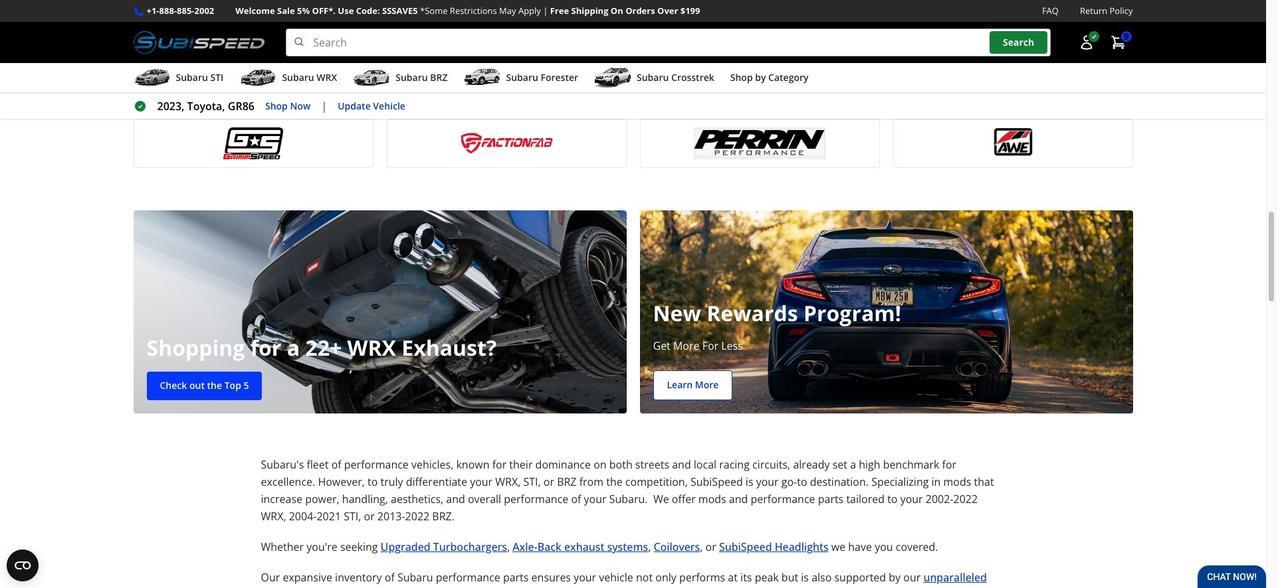 Task type: locate. For each thing, give the bounding box(es) containing it.
awe tuning logo image
[[902, 128, 1124, 159]]

a subaru forester thumbnail image image
[[464, 68, 501, 88]]

invidia logo image
[[142, 65, 365, 97]]

a subaru crosstrek thumbnail image image
[[594, 68, 632, 88]]

a subaru wrx thumbnail image image
[[240, 68, 277, 88]]

tomei logo image
[[902, 65, 1124, 97]]

a subaru sti thumbnail image image
[[133, 68, 171, 88]]

olm logo image
[[395, 65, 618, 97]]



Task type: vqa. For each thing, say whether or not it's contained in the screenshot.
a subaru WRX Thumbnail Image
yes



Task type: describe. For each thing, give the bounding box(es) containing it.
open widget image
[[7, 550, 39, 582]]

button image
[[1079, 35, 1095, 51]]

factionfab logo image
[[395, 128, 618, 159]]

perrin logo image
[[648, 128, 871, 159]]

a subaru brz thumbnail image image
[[353, 68, 390, 88]]

subispeed logo image
[[133, 29, 265, 57]]

subispeed logo image
[[648, 65, 871, 97]]

search input field
[[286, 29, 1051, 57]]

grimmspeed logo image
[[142, 128, 365, 159]]



